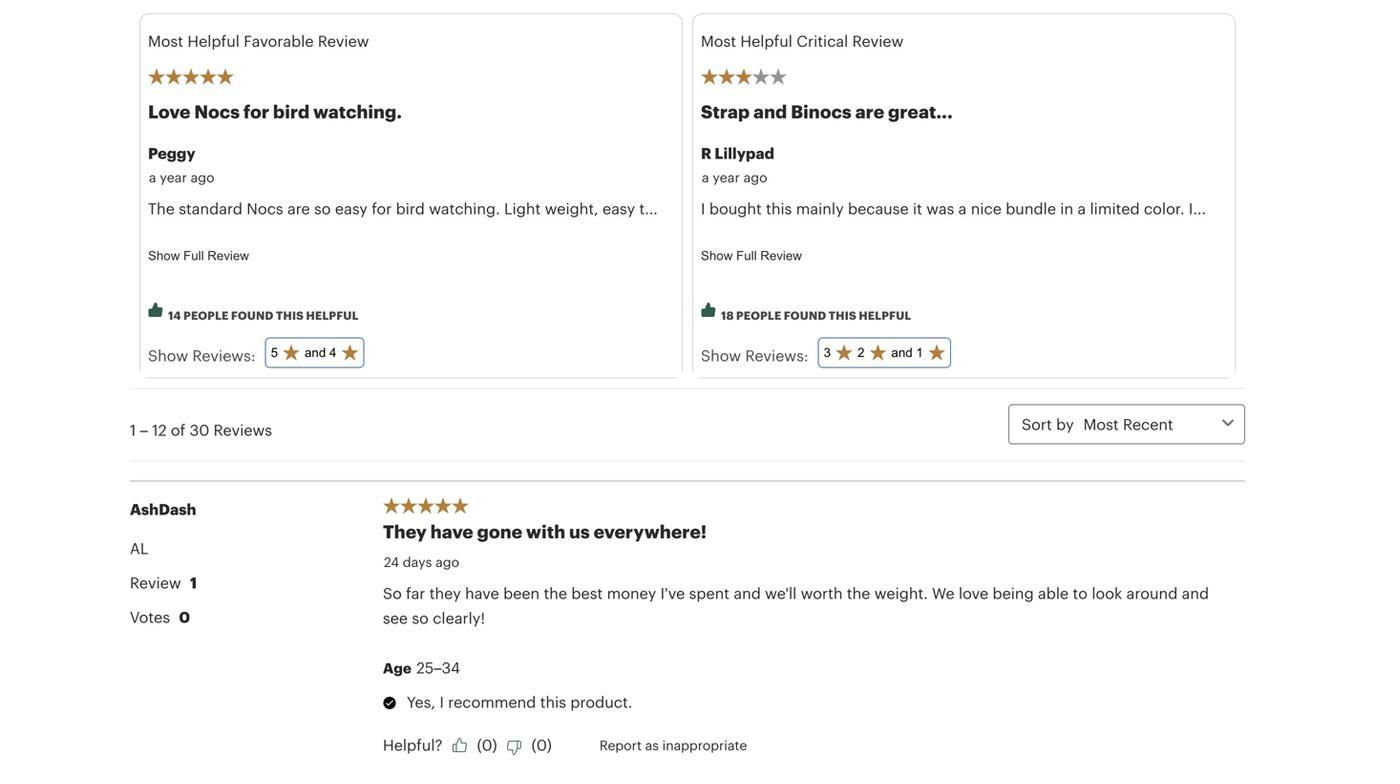 Task type: locate. For each thing, give the bounding box(es) containing it.
( 0 ) right the "6e2d45c3 5453 4298 8f0d 3720663176c5" image
[[532, 736, 552, 754]]

the
[[544, 584, 567, 602], [847, 584, 870, 602]]

2 horizontal spatial ago
[[744, 170, 767, 185]]

0 horizontal spatial ( 0 )
[[477, 736, 497, 754]]

1 people from the left
[[183, 309, 229, 322]]

1 show reviews: from the left
[[148, 347, 256, 364]]

2 ( from the left
[[532, 736, 537, 754]]

1 horizontal spatial show reviews:
[[701, 347, 808, 364]]

full for most helpful favorable review
[[183, 249, 204, 263]]

1 year from the left
[[160, 170, 187, 185]]

0 right the "6e2d45c3 5453 4298 8f0d 3720663176c5" image
[[537, 736, 547, 754]]

2 year from the left
[[713, 170, 740, 185]]

0 horizontal spatial (
[[477, 736, 482, 754]]

0 horizontal spatial ago
[[191, 170, 215, 185]]

full
[[183, 249, 204, 263], [736, 249, 757, 263]]

the left "best"
[[544, 584, 567, 602]]

found
[[231, 309, 273, 322], [784, 309, 826, 322]]

1 horizontal spatial helpful
[[740, 32, 793, 49]]

1 horizontal spatial a year ago
[[702, 170, 767, 185]]

review
[[318, 32, 369, 49], [852, 32, 904, 49], [207, 249, 249, 263], [760, 249, 802, 263]]

people right 18
[[736, 309, 781, 322]]

0 horizontal spatial )
[[492, 736, 497, 754]]

most
[[148, 32, 183, 49], [701, 32, 736, 49]]

1 left –
[[130, 421, 136, 439]]

0 horizontal spatial a
[[149, 170, 156, 185]]

show reviews:
[[148, 347, 256, 364], [701, 347, 808, 364]]

1 horizontal spatial helpful
[[859, 309, 911, 322]]

2 people from the left
[[736, 309, 781, 322]]

and
[[305, 346, 326, 360], [891, 346, 913, 360], [734, 584, 761, 602], [1182, 584, 1209, 602]]

2 show full review button from the left
[[693, 241, 817, 264]]

a for most helpful favorable review
[[149, 170, 156, 185]]

ago for favorable
[[191, 170, 215, 185]]

1 vertical spatial have
[[465, 584, 499, 602]]

2
[[858, 346, 865, 360]]

full up 14 people found this helpful
[[183, 249, 204, 263]]

0 horizontal spatial most
[[148, 32, 183, 49]]

( 0 ) left the "6e2d45c3 5453 4298 8f0d 3720663176c5" image
[[477, 736, 497, 754]]

show down 14
[[148, 347, 188, 364]]

d8c4887f dca8 44a1 801a cfe76c084647 image
[[701, 302, 716, 318], [452, 738, 467, 753]]

0 vertical spatial 1
[[916, 346, 923, 360]]

1 horizontal spatial found
[[784, 309, 826, 322]]

helpful left favorable
[[188, 32, 240, 49]]

look
[[1092, 584, 1122, 602]]

year for most helpful critical review
[[713, 170, 740, 185]]

full for most helpful critical review
[[736, 249, 757, 263]]

around
[[1127, 584, 1178, 602]]

0 horizontal spatial full
[[183, 249, 204, 263]]

days
[[403, 554, 432, 569]]

show full review button up 14
[[140, 241, 264, 264]]

0 horizontal spatial show full review
[[148, 249, 249, 263]]

and left we'll
[[734, 584, 761, 602]]

1 horizontal spatial full
[[736, 249, 757, 263]]

1 horizontal spatial most
[[701, 32, 736, 49]]

show full review button
[[140, 241, 264, 264], [693, 241, 817, 264]]

(
[[477, 736, 482, 754], [532, 736, 537, 754]]

1 horizontal spatial d8c4887f dca8 44a1 801a cfe76c084647 image
[[701, 302, 716, 318]]

0 horizontal spatial d8c4887f dca8 44a1 801a cfe76c084647 image
[[452, 738, 467, 753]]

people
[[183, 309, 229, 322], [736, 309, 781, 322]]

have inside so far they have been the best money i've spent and we'll worth the weight. we love being able to look around and see so clearly!
[[465, 584, 499, 602]]

product.
[[570, 693, 633, 711]]

show down 18
[[701, 347, 741, 364]]

d8c4887f dca8 44a1 801a cfe76c084647 image for (
[[452, 738, 467, 753]]

0 horizontal spatial a year ago
[[149, 170, 215, 185]]

they have gone with us everywhere!
[[383, 521, 707, 542]]

2 ) from the left
[[547, 736, 552, 754]]

show full review
[[148, 249, 249, 263], [701, 249, 802, 263]]

1 reviews: from the left
[[192, 347, 256, 364]]

have up the clearly!
[[465, 584, 499, 602]]

2 most from the left
[[701, 32, 736, 49]]

show full review for favorable
[[148, 249, 249, 263]]

0 horizontal spatial the
[[544, 584, 567, 602]]

show reviews: down 18
[[701, 347, 808, 364]]

0 horizontal spatial helpful
[[306, 309, 359, 322]]

show full review up 14
[[148, 249, 249, 263]]

12
[[152, 421, 167, 439]]

show reviews: down 14
[[148, 347, 256, 364]]

this
[[276, 309, 304, 322], [829, 309, 856, 322], [540, 693, 566, 711]]

1 horizontal spatial show full review button
[[693, 241, 817, 264]]

4
[[329, 346, 337, 360]]

1 vertical spatial d8c4887f dca8 44a1 801a cfe76c084647 image
[[452, 738, 467, 753]]

2 show reviews: from the left
[[701, 347, 808, 364]]

1 show full review button from the left
[[140, 241, 264, 264]]

1 0 from the left
[[482, 736, 492, 754]]

1 horizontal spatial reviews:
[[745, 347, 808, 364]]

helpful
[[306, 309, 359, 322], [859, 309, 911, 322]]

18
[[721, 309, 734, 322]]

) right the "6e2d45c3 5453 4298 8f0d 3720663176c5" image
[[547, 736, 552, 754]]

the right worth
[[847, 584, 870, 602]]

)
[[492, 736, 497, 754], [547, 736, 552, 754]]

2 horizontal spatial this
[[829, 309, 856, 322]]

1 horizontal spatial year
[[713, 170, 740, 185]]

1 horizontal spatial )
[[547, 736, 552, 754]]

2 full from the left
[[736, 249, 757, 263]]

0 horizontal spatial show full review button
[[140, 241, 264, 264]]

2 found from the left
[[784, 309, 826, 322]]

reviews: for favorable
[[192, 347, 256, 364]]

0
[[482, 736, 492, 754], [537, 736, 547, 754]]

1 helpful from the left
[[306, 309, 359, 322]]

0 left the "6e2d45c3 5453 4298 8f0d 3720663176c5" image
[[482, 736, 492, 754]]

1 horizontal spatial show full review
[[701, 249, 802, 263]]

found up 3
[[784, 309, 826, 322]]

being
[[993, 584, 1034, 602]]

1 vertical spatial 1
[[130, 421, 136, 439]]

1 horizontal spatial 1
[[916, 346, 923, 360]]

show up 18
[[701, 249, 733, 263]]

have
[[430, 521, 473, 542], [465, 584, 499, 602]]

have up 24 days ago
[[430, 521, 473, 542]]

this left product.
[[540, 693, 566, 711]]

so
[[412, 609, 429, 627]]

helpful up 4
[[306, 309, 359, 322]]

0 horizontal spatial found
[[231, 309, 273, 322]]

show up d8c4887f dca8 44a1 801a cfe76c084647 icon
[[148, 249, 180, 263]]

2 a year ago from the left
[[702, 170, 767, 185]]

1 the from the left
[[544, 584, 567, 602]]

d8c4887f dca8 44a1 801a cfe76c084647 image left 18
[[701, 302, 716, 318]]

this up 3
[[829, 309, 856, 322]]

1 horizontal spatial this
[[540, 693, 566, 711]]

1 horizontal spatial a
[[702, 170, 709, 185]]

2 helpful from the left
[[740, 32, 793, 49]]

1 ) from the left
[[492, 736, 497, 754]]

1 a year ago from the left
[[149, 170, 215, 185]]

1 most from the left
[[148, 32, 183, 49]]

this for 18 people found this helpful
[[829, 309, 856, 322]]

show full review button up 18
[[693, 241, 817, 264]]

year
[[160, 170, 187, 185], [713, 170, 740, 185]]

1 right 2
[[916, 346, 923, 360]]

0 horizontal spatial this
[[276, 309, 304, 322]]

1 show full review from the left
[[148, 249, 249, 263]]

been
[[503, 584, 540, 602]]

content helpfulness group
[[383, 730, 1230, 760]]

0 horizontal spatial people
[[183, 309, 229, 322]]

they
[[383, 521, 427, 542]]

0 horizontal spatial show reviews:
[[148, 347, 256, 364]]

2 a from the left
[[702, 170, 709, 185]]

0 horizontal spatial year
[[160, 170, 187, 185]]

1 helpful from the left
[[188, 32, 240, 49]]

reviews: left 3
[[745, 347, 808, 364]]

( 0 )
[[477, 736, 497, 754], [532, 736, 552, 754]]

0 horizontal spatial 0
[[482, 736, 492, 754]]

helpful for favorable
[[306, 309, 359, 322]]

see
[[383, 609, 408, 627]]

14 people found this helpful
[[168, 309, 359, 322]]

worth
[[801, 584, 843, 602]]

show full review button for critical
[[693, 241, 817, 264]]

1 a from the left
[[149, 170, 156, 185]]

found up the 5
[[231, 309, 273, 322]]

1 horizontal spatial people
[[736, 309, 781, 322]]

i
[[440, 693, 444, 711]]

most helpful critical review
[[701, 32, 904, 49]]

) left the "6e2d45c3 5453 4298 8f0d 3720663176c5" image
[[492, 736, 497, 754]]

( right the "6e2d45c3 5453 4298 8f0d 3720663176c5" image
[[532, 736, 537, 754]]

2 show full review from the left
[[701, 249, 802, 263]]

show full review up 18
[[701, 249, 802, 263]]

a year ago
[[149, 170, 215, 185], [702, 170, 767, 185]]

a
[[149, 170, 156, 185], [702, 170, 709, 185]]

show
[[148, 249, 180, 263], [701, 249, 733, 263], [148, 347, 188, 364], [701, 347, 741, 364]]

helpful for critical
[[859, 309, 911, 322]]

reviews
[[214, 421, 272, 439]]

25–34
[[416, 659, 460, 676]]

found for critical
[[784, 309, 826, 322]]

1 full from the left
[[183, 249, 204, 263]]

1 found from the left
[[231, 309, 273, 322]]

1
[[916, 346, 923, 360], [130, 421, 136, 439]]

d8c4887f dca8 44a1 801a cfe76c084647 image for 18 people found this helpful
[[701, 302, 716, 318]]

as
[[645, 738, 659, 753]]

people right 14
[[183, 309, 229, 322]]

found for favorable
[[231, 309, 273, 322]]

0 horizontal spatial helpful
[[188, 32, 240, 49]]

love
[[959, 584, 989, 602]]

1 horizontal spatial ( 0 )
[[532, 736, 552, 754]]

1 – 12 of 30 reviews
[[130, 421, 272, 439]]

full up '18 people found this helpful'
[[736, 249, 757, 263]]

2 helpful from the left
[[859, 309, 911, 322]]

i've
[[660, 584, 685, 602]]

this up the 5
[[276, 309, 304, 322]]

d8c4887f dca8 44a1 801a cfe76c084647 image right helpful?
[[452, 738, 467, 753]]

show full review button for favorable
[[140, 241, 264, 264]]

everywhere!
[[594, 521, 707, 542]]

( left the "6e2d45c3 5453 4298 8f0d 3720663176c5" image
[[477, 736, 482, 754]]

0 vertical spatial d8c4887f dca8 44a1 801a cfe76c084647 image
[[701, 302, 716, 318]]

ago
[[191, 170, 215, 185], [744, 170, 767, 185], [436, 554, 460, 569]]

2 ( 0 ) from the left
[[532, 736, 552, 754]]

1 horizontal spatial 0
[[537, 736, 547, 754]]

helpful left critical at right
[[740, 32, 793, 49]]

d8c4887f dca8 44a1 801a cfe76c084647 image
[[148, 302, 163, 318]]

and right around
[[1182, 584, 1209, 602]]

24 days ago
[[384, 554, 460, 569]]

reviews:
[[192, 347, 256, 364], [745, 347, 808, 364]]

helpful up and 1
[[859, 309, 911, 322]]

most for most helpful critical review
[[701, 32, 736, 49]]

0 horizontal spatial reviews:
[[192, 347, 256, 364]]

review right favorable
[[318, 32, 369, 49]]

helpful
[[188, 32, 240, 49], [740, 32, 793, 49]]

show reviews: for critical
[[701, 347, 808, 364]]

1 horizontal spatial (
[[532, 736, 537, 754]]

reviews: left the 5
[[192, 347, 256, 364]]

2 reviews: from the left
[[745, 347, 808, 364]]

1 horizontal spatial the
[[847, 584, 870, 602]]

they
[[429, 584, 461, 602]]



Task type: vqa. For each thing, say whether or not it's contained in the screenshot.
this
yes



Task type: describe. For each thing, give the bounding box(es) containing it.
30
[[190, 421, 209, 439]]

clearly!
[[433, 609, 485, 627]]

so far they have been the best money i've spent and we'll worth the weight. we love being able to look around and see so clearly!
[[383, 584, 1209, 627]]

we'll
[[765, 584, 797, 602]]

report as inappropriate
[[600, 738, 747, 753]]

show reviews: for favorable
[[148, 347, 256, 364]]

and 4
[[305, 346, 337, 360]]

helpful for favorable
[[188, 32, 240, 49]]

of
[[171, 421, 186, 439]]

reviews: for critical
[[745, 347, 808, 364]]

age
[[383, 660, 412, 676]]

1 ( from the left
[[477, 736, 482, 754]]

age 25–34
[[383, 659, 460, 676]]

1 horizontal spatial ago
[[436, 554, 460, 569]]

ago for critical
[[744, 170, 767, 185]]

people for critical
[[736, 309, 781, 322]]

and 1
[[891, 346, 923, 360]]

1 ( 0 ) from the left
[[477, 736, 497, 754]]

most helpful favorable review
[[148, 32, 369, 49]]

a for most helpful critical review
[[702, 170, 709, 185]]

report as inappropriate button
[[600, 733, 747, 758]]

this for 14 people found this helpful
[[276, 309, 304, 322]]

year for most helpful favorable review
[[160, 170, 187, 185]]

5
[[271, 346, 278, 360]]

0 horizontal spatial 1
[[130, 421, 136, 439]]

yes, i recommend this product.
[[407, 693, 633, 711]]

review up '18 people found this helpful'
[[760, 249, 802, 263]]

report
[[600, 738, 642, 753]]

24
[[384, 554, 399, 569]]

people for favorable
[[183, 309, 229, 322]]

2 0 from the left
[[537, 736, 547, 754]]

–
[[140, 421, 148, 439]]

14
[[168, 309, 181, 322]]

most for most helpful favorable review
[[148, 32, 183, 49]]

this for yes, i recommend this product.
[[540, 693, 566, 711]]

spent
[[689, 584, 730, 602]]

recommend
[[448, 693, 536, 711]]

18 people found this helpful
[[721, 309, 911, 322]]

with
[[526, 521, 565, 542]]

so
[[383, 584, 402, 602]]

review right critical at right
[[852, 32, 904, 49]]

inappropriate
[[662, 738, 747, 753]]

2 the from the left
[[847, 584, 870, 602]]

able
[[1038, 584, 1069, 602]]

helpful for critical
[[740, 32, 793, 49]]

gone
[[477, 521, 522, 542]]

0 vertical spatial have
[[430, 521, 473, 542]]

we
[[932, 584, 955, 602]]

money
[[607, 584, 656, 602]]

a year ago for most helpful critical review
[[702, 170, 767, 185]]

show full review for critical
[[701, 249, 802, 263]]

3
[[824, 346, 831, 360]]

and left 4
[[305, 346, 326, 360]]

and right 2
[[891, 346, 913, 360]]

yes,
[[407, 693, 436, 711]]

to
[[1073, 584, 1088, 602]]

weight.
[[875, 584, 928, 602]]

favorable
[[244, 32, 314, 49]]

a year ago for most helpful favorable review
[[149, 170, 215, 185]]

us
[[569, 521, 590, 542]]

6e2d45c3 5453 4298 8f0d 3720663176c5 image
[[507, 741, 522, 756]]

far
[[406, 584, 425, 602]]

best
[[571, 584, 603, 602]]

review up 14 people found this helpful
[[207, 249, 249, 263]]

critical
[[797, 32, 848, 49]]

helpful?
[[383, 736, 443, 754]]



